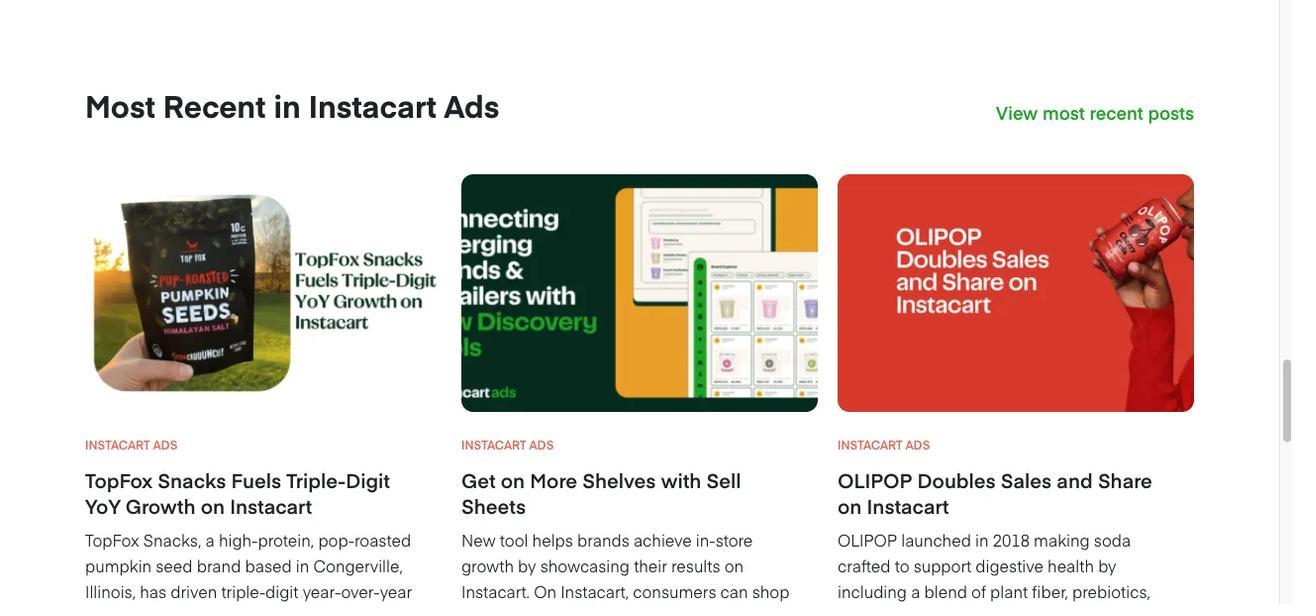 Task type: describe. For each thing, give the bounding box(es) containing it.
instacart.
[[462, 581, 530, 603]]

triple-
[[221, 581, 266, 603]]

ads for get on more shelves with sell sheets
[[530, 437, 554, 453]]

crafted
[[838, 555, 891, 577]]

1 topfox from the top
[[85, 467, 153, 494]]

based
[[245, 555, 292, 577]]

instacart ads for olipop
[[838, 437, 931, 453]]

instacart ads for topfox
[[85, 437, 178, 453]]

shelves
[[583, 467, 656, 494]]

on inside olipop doubles sales and share on instacart olipop launched in 2018 making soda crafted to support digestive health by including a blend of plant fiber, prebiotic
[[838, 493, 862, 520]]

congerville,
[[314, 555, 403, 577]]

in-
[[696, 530, 716, 551]]

view most recent posts
[[997, 100, 1195, 125]]

growth
[[462, 555, 514, 577]]

making
[[1034, 530, 1091, 551]]

driven
[[171, 581, 217, 603]]

support
[[914, 555, 972, 577]]

in inside olipop doubles sales and share on instacart olipop launched in 2018 making soda crafted to support digestive health by including a blend of plant fiber, prebiotic
[[976, 530, 989, 551]]

on down store on the right bottom of page
[[725, 555, 744, 577]]

view most recent posts link
[[997, 100, 1195, 125]]

pop-
[[318, 530, 355, 551]]

get on more shelves with sell sheets new tool helps brands achieve in-store growth by showcasing their results on instacart. on instacart, consumers can sh
[[462, 467, 790, 604]]

most recent in instacart ads
[[85, 84, 500, 127]]

year-
[[303, 581, 341, 603]]

instacart,
[[561, 581, 629, 603]]

protein,
[[258, 530, 314, 551]]

sales
[[1001, 467, 1052, 494]]

get on more shelves with sell sheets link
[[462, 467, 794, 528]]

sheets
[[462, 493, 526, 520]]

olipop doubles sales and share on instacart link
[[838, 467, 1170, 528]]

consumers
[[633, 581, 717, 603]]

to
[[895, 555, 910, 577]]

instacart inside topfox snacks fuels triple-digit yoy growth on instacart topfox snacks, a high-protein, pop-roasted pumpkin seed brand based in congerville, illinois, has driven triple-digit year-over-ye
[[230, 493, 312, 520]]

olipop doubles sales and share on instacart image
[[838, 175, 1195, 413]]

high-
[[219, 530, 258, 551]]

yoy
[[85, 493, 120, 520]]

instacart inside olipop doubles sales and share on instacart olipop launched in 2018 making soda crafted to support digestive health by including a blend of plant fiber, prebiotic
[[867, 493, 950, 520]]

recent
[[1090, 100, 1144, 125]]

in inside topfox snacks fuels triple-digit yoy growth on instacart topfox snacks, a high-protein, pop-roasted pumpkin seed brand based in congerville, illinois, has driven triple-digit year-over-ye
[[296, 555, 309, 577]]

2 topfox from the top
[[85, 530, 139, 551]]

digit
[[346, 467, 390, 494]]

topfox snacks fuels triple-digit yoy growth on instacart image
[[85, 175, 442, 413]]

posts
[[1149, 100, 1195, 125]]

snacks,
[[144, 530, 202, 551]]

including
[[838, 581, 908, 603]]

by inside "get on more shelves with sell sheets new tool helps brands achieve in-store growth by showcasing their results on instacart. on instacart, consumers can sh"
[[518, 555, 537, 577]]

instacart ads for get
[[462, 437, 554, 453]]

triple-
[[286, 467, 346, 494]]

blend
[[925, 581, 968, 603]]

new
[[462, 530, 496, 551]]

get on more shelves with sell sheets image
[[462, 175, 818, 413]]

0 vertical spatial in
[[274, 84, 301, 127]]

digestive
[[976, 555, 1044, 577]]



Task type: locate. For each thing, give the bounding box(es) containing it.
fuels
[[231, 467, 281, 494]]

in right recent
[[274, 84, 301, 127]]

pumpkin
[[85, 555, 152, 577]]

of
[[972, 581, 987, 603]]

0 vertical spatial topfox
[[85, 467, 153, 494]]

a up brand
[[206, 530, 215, 551]]

with
[[661, 467, 702, 494]]

over-
[[341, 581, 380, 603]]

topfox
[[85, 467, 153, 494], [85, 530, 139, 551]]

fiber,
[[1033, 581, 1069, 603]]

olipop doubles sales and share on instacart olipop launched in 2018 making soda crafted to support digestive health by including a blend of plant fiber, prebiotic
[[838, 467, 1167, 604]]

soda
[[1095, 530, 1132, 551]]

on up high-
[[201, 493, 225, 520]]

ads for olipop doubles sales and share on instacart
[[906, 437, 931, 453]]

instacart ads up the yoy
[[85, 437, 178, 453]]

recent
[[163, 84, 266, 127]]

olipop up the crafted
[[838, 530, 898, 551]]

1 horizontal spatial instacart ads
[[462, 437, 554, 453]]

health
[[1048, 555, 1095, 577]]

on
[[534, 581, 557, 603]]

achieve
[[634, 530, 692, 551]]

view
[[997, 100, 1039, 125]]

0 vertical spatial a
[[206, 530, 215, 551]]

doubles
[[918, 467, 996, 494]]

most
[[85, 84, 155, 127]]

sell
[[707, 467, 742, 494]]

launched
[[902, 530, 972, 551]]

showcasing
[[541, 555, 630, 577]]

in left 2018
[[976, 530, 989, 551]]

1 vertical spatial in
[[976, 530, 989, 551]]

snacks
[[158, 467, 226, 494]]

topfox left snacks
[[85, 467, 153, 494]]

store
[[716, 530, 753, 551]]

a inside olipop doubles sales and share on instacart olipop launched in 2018 making soda crafted to support digestive health by including a blend of plant fiber, prebiotic
[[912, 581, 921, 603]]

1 horizontal spatial a
[[912, 581, 921, 603]]

instacart
[[309, 84, 437, 127], [85, 437, 150, 453], [462, 437, 527, 453], [838, 437, 903, 453], [230, 493, 312, 520], [867, 493, 950, 520]]

can
[[721, 581, 749, 603]]

2 by from the left
[[1099, 555, 1117, 577]]

get
[[462, 467, 496, 494]]

on inside topfox snacks fuels triple-digit yoy growth on instacart topfox snacks, a high-protein, pop-roasted pumpkin seed brand based in congerville, illinois, has driven triple-digit year-over-ye
[[201, 493, 225, 520]]

more
[[530, 467, 578, 494]]

2 vertical spatial in
[[296, 555, 309, 577]]

digit
[[266, 581, 299, 603]]

1 vertical spatial topfox
[[85, 530, 139, 551]]

2 horizontal spatial instacart ads
[[838, 437, 931, 453]]

illinois,
[[85, 581, 136, 603]]

topfox snacks fuels triple-digit yoy growth on instacart link
[[85, 467, 417, 528]]

1 vertical spatial olipop
[[838, 530, 898, 551]]

0 horizontal spatial by
[[518, 555, 537, 577]]

in
[[274, 84, 301, 127], [976, 530, 989, 551], [296, 555, 309, 577]]

1 by from the left
[[518, 555, 537, 577]]

a left blend
[[912, 581, 921, 603]]

a inside topfox snacks fuels triple-digit yoy growth on instacart topfox snacks, a high-protein, pop-roasted pumpkin seed brand based in congerville, illinois, has driven triple-digit year-over-ye
[[206, 530, 215, 551]]

0 horizontal spatial a
[[206, 530, 215, 551]]

most
[[1043, 100, 1086, 125]]

instacart ads
[[85, 437, 178, 453], [462, 437, 554, 453], [838, 437, 931, 453]]

instacart ads up the get
[[462, 437, 554, 453]]

has
[[140, 581, 167, 603]]

1 instacart ads from the left
[[85, 437, 178, 453]]

their
[[634, 555, 668, 577]]

instacart ads up the doubles
[[838, 437, 931, 453]]

0 horizontal spatial instacart ads
[[85, 437, 178, 453]]

on
[[501, 467, 525, 494], [201, 493, 225, 520], [838, 493, 862, 520], [725, 555, 744, 577]]

topfox snacks fuels triple-digit yoy growth on instacart topfox snacks, a high-protein, pop-roasted pumpkin seed brand based in congerville, illinois, has driven triple-digit year-over-ye
[[85, 467, 412, 604]]

2018
[[993, 530, 1030, 551]]

brand
[[197, 555, 241, 577]]

by inside olipop doubles sales and share on instacart olipop launched in 2018 making soda crafted to support digestive health by including a blend of plant fiber, prebiotic
[[1099, 555, 1117, 577]]

roasted
[[355, 530, 411, 551]]

on up the crafted
[[838, 493, 862, 520]]

ads for topfox snacks fuels triple-digit yoy growth on instacart
[[153, 437, 178, 453]]

topfox up the pumpkin
[[85, 530, 139, 551]]

a
[[206, 530, 215, 551], [912, 581, 921, 603]]

plant
[[991, 581, 1029, 603]]

olipop
[[838, 467, 913, 494], [838, 530, 898, 551]]

seed
[[156, 555, 193, 577]]

1 horizontal spatial by
[[1099, 555, 1117, 577]]

2 olipop from the top
[[838, 530, 898, 551]]

1 vertical spatial a
[[912, 581, 921, 603]]

helps
[[533, 530, 574, 551]]

by
[[518, 555, 537, 577], [1099, 555, 1117, 577]]

results
[[672, 555, 721, 577]]

tool
[[500, 530, 529, 551]]

by down tool
[[518, 555, 537, 577]]

in down protein,
[[296, 555, 309, 577]]

ads
[[444, 84, 500, 127], [153, 437, 178, 453], [530, 437, 554, 453], [906, 437, 931, 453]]

share
[[1099, 467, 1153, 494]]

1 olipop from the top
[[838, 467, 913, 494]]

and
[[1057, 467, 1093, 494]]

on right the get
[[501, 467, 525, 494]]

0 vertical spatial olipop
[[838, 467, 913, 494]]

brands
[[578, 530, 630, 551]]

by down soda on the right of the page
[[1099, 555, 1117, 577]]

2 instacart ads from the left
[[462, 437, 554, 453]]

olipop left the doubles
[[838, 467, 913, 494]]

3 instacart ads from the left
[[838, 437, 931, 453]]

growth
[[126, 493, 196, 520]]



Task type: vqa. For each thing, say whether or not it's contained in the screenshot.
Mouth
no



